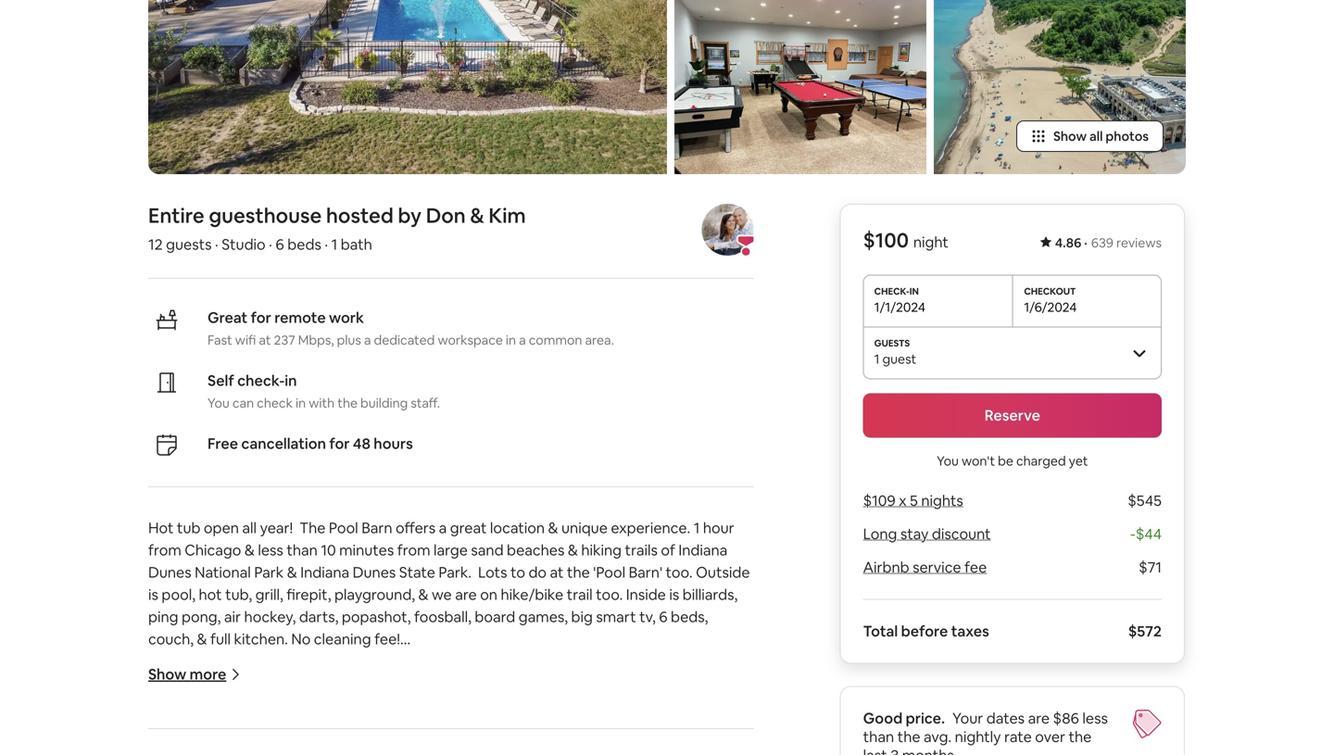 Task type: describe. For each thing, give the bounding box(es) containing it.
$572
[[1128, 622, 1162, 641]]

host
[[323, 696, 353, 715]]

-$44
[[1130, 524, 1162, 543]]

2 is from the left
[[669, 585, 679, 604]]

on
[[480, 585, 498, 604]]

than inside hot tub open all year!  the pool barn offers a great location & unique experience. 1 hour from chicago & less than 10 minutes from large sand beaches & hiking trails of indiana dunes national park & indiana dunes state park.  lots to do at the 'pool barn' too. outside is pool, hot tub, grill, firepit, playground, & we are on hike/bike trail too. inside is billiards, ping pong, air hockey, darts, popashot, foosball, board games, big smart tv, 6 beds, couch, & full kitchen. no cleaning fee!
[[287, 541, 318, 560]]

the inside self check-in you can check in with the building staff.
[[338, 395, 358, 411]]

common
[[529, 332, 582, 348]]

2 your from the left
[[510, 696, 540, 715]]

avg.
[[924, 727, 952, 746]]

darts,
[[299, 607, 339, 626]]

lots
[[478, 563, 507, 582]]

less inside the 'your dates are $86 less than the avg. nightly rate over the last 3 months.'
[[1083, 709, 1108, 728]]

inside
[[626, 585, 666, 604]]

fast
[[208, 332, 232, 348]]

6 inside hot tub open all year!  the pool barn offers a great location & unique experience. 1 hour from chicago & less than 10 minutes from large sand beaches & hiking trails of indiana dunes national park & indiana dunes state park.  lots to do at the 'pool barn' too. outside is pool, hot tub, grill, firepit, playground, & we are on hike/bike trail too. inside is billiards, ping pong, air hockey, darts, popashot, foosball, board games, big smart tv, 6 beds, couch, & full kitchen. no cleaning fee!
[[659, 607, 668, 626]]

1 vertical spatial too.
[[596, 585, 623, 604]]

0 horizontal spatial to
[[250, 696, 265, 715]]

great for remote work fast wifi at 237 mbps, plus a dedicated workspace in a common area.
[[208, 308, 614, 348]]

reserve
[[985, 406, 1040, 425]]

the left avg.
[[898, 727, 921, 746]]

to inside hot tub open all year!  the pool barn offers a great location & unique experience. 1 hour from chicago & less than 10 minutes from large sand beaches & hiking trails of indiana dunes national park & indiana dunes state park.  lots to do at the 'pool barn' too. outside is pool, hot tub, grill, firepit, playground, & we are on hike/bike trail too. inside is billiards, ping pong, air hockey, darts, popashot, foosball, board games, big smart tv, 6 beds, couch, & full kitchen. no cleaning fee!
[[511, 563, 525, 582]]

hours
[[374, 434, 413, 453]]

charged
[[1016, 453, 1066, 469]]

1 guest
[[874, 351, 917, 367]]

remote
[[274, 308, 326, 327]]

6 inside entire guesthouse hosted by don & kim 12 guests · studio · 6 beds · 1 bath
[[276, 235, 284, 254]]

minutes
[[339, 541, 394, 560]]

237
[[274, 332, 295, 348]]

1 inside 'dropdown button'
[[874, 351, 880, 367]]

nightly
[[955, 727, 1001, 746]]

at inside great for remote work fast wifi at 237 mbps, plus a dedicated workspace in a common area.
[[259, 332, 271, 348]]

national
[[195, 563, 251, 582]]

beds
[[287, 235, 321, 254]]

show for show all photos
[[1053, 128, 1087, 145]]

airbnb
[[863, 558, 910, 577]]

& left we
[[418, 585, 429, 604]]

more
[[190, 665, 226, 684]]

for inside great for remote work fast wifi at 237 mbps, plus a dedicated workspace in a common area.
[[251, 308, 271, 327]]

total
[[863, 622, 898, 641]]

are inside the 'your dates are $86 less than the avg. nightly rate over the last 3 months.'
[[1028, 709, 1050, 728]]

your dates are $86 less than the avg. nightly rate over the last 3 months.
[[863, 709, 1108, 755]]

couch,
[[148, 630, 194, 649]]

hockey,
[[244, 607, 296, 626]]

great
[[208, 308, 248, 327]]

0 vertical spatial too.
[[666, 563, 693, 582]]

show all photos button
[[1016, 120, 1164, 152]]

your
[[953, 709, 983, 728]]

1 from from the left
[[148, 541, 181, 560]]

fee
[[965, 558, 987, 577]]

stay inside we would love to be your host and will strive to make your stay as convenient, comfortable, and enjoyable as possible!
[[543, 696, 572, 715]]

1 · from the left
[[1084, 234, 1088, 251]]

entire
[[148, 202, 204, 229]]

great
[[450, 518, 487, 537]]

2 from from the left
[[397, 541, 430, 560]]

bath
[[341, 235, 372, 254]]

1 inside entire guesthouse hosted by don & kim 12 guests · studio · 6 beds · 1 bath
[[331, 235, 337, 254]]

billiards,
[[683, 585, 738, 604]]

popashot,
[[342, 607, 411, 626]]

taxes
[[951, 622, 989, 641]]

2 dunes from the left
[[353, 563, 396, 582]]

state
[[399, 563, 435, 582]]

$109
[[863, 491, 896, 510]]

good price.
[[863, 709, 945, 728]]

hot
[[199, 585, 222, 604]]

long stay discount
[[863, 524, 991, 543]]

entire guesthouse hosted by don & kim 12 guests · studio · 6 beds · 1 bath
[[148, 202, 526, 254]]

fee!
[[374, 630, 400, 649]]

dates
[[987, 709, 1025, 728]]

convenient,
[[593, 696, 672, 715]]

1 horizontal spatial stay
[[901, 524, 929, 543]]

3 · from the left
[[269, 235, 272, 254]]

last
[[863, 746, 887, 755]]

self
[[208, 371, 234, 390]]

barn
[[362, 518, 392, 537]]

the inside hot tub open all year!  the pool barn offers a great location & unique experience. 1 hour from chicago & less than 10 minutes from large sand beaches & hiking trails of indiana dunes national park & indiana dunes state park.  lots to do at the 'pool barn' too. outside is pool, hot tub, grill, firepit, playground, & we are on hike/bike trail too. inside is billiards, ping pong, air hockey, darts, popashot, foosball, board games, big smart tv, 6 beds, couch, & full kitchen. no cleaning fee!
[[567, 563, 590, 582]]

make
[[469, 696, 507, 715]]

at inside hot tub open all year!  the pool barn offers a great location & unique experience. 1 hour from chicago & less than 10 minutes from large sand beaches & hiking trails of indiana dunes national park & indiana dunes state park.  lots to do at the 'pool barn' too. outside is pool, hot tub, grill, firepit, playground, & we are on hike/bike trail too. inside is billiards, ping pong, air hockey, darts, popashot, foosball, board games, big smart tv, 6 beds, couch, & full kitchen. no cleaning fee!
[[550, 563, 564, 582]]

smart
[[596, 607, 636, 626]]

unique
[[562, 518, 608, 537]]

& up beaches
[[548, 518, 558, 537]]

play air hockey, billiards, ping pong, foosball, pop a shot, darts, and board games too! image
[[675, 0, 927, 174]]

2 vertical spatial in
[[296, 395, 306, 411]]

won't
[[962, 453, 995, 469]]

show all photos
[[1053, 128, 1149, 145]]

hour
[[703, 518, 734, 537]]

1 is from the left
[[148, 585, 158, 604]]

x
[[899, 491, 907, 510]]

tub
[[177, 518, 201, 537]]

less inside hot tub open all year!  the pool barn offers a great location & unique experience. 1 hour from chicago & less than 10 minutes from large sand beaches & hiking trails of indiana dunes national park & indiana dunes state park.  lots to do at the 'pool barn' too. outside is pool, hot tub, grill, firepit, playground, & we are on hike/bike trail too. inside is billiards, ping pong, air hockey, darts, popashot, foosball, board games, big smart tv, 6 beds, couch, & full kitchen. no cleaning fee!
[[258, 541, 283, 560]]

rate
[[1004, 727, 1032, 746]]

yet
[[1069, 453, 1088, 469]]

all inside hot tub open all year!  the pool barn offers a great location & unique experience. 1 hour from chicago & less than 10 minutes from large sand beaches & hiking trails of indiana dunes national park & indiana dunes state park.  lots to do at the 'pool barn' too. outside is pool, hot tub, grill, firepit, playground, & we are on hike/bike trail too. inside is billiards, ping pong, air hockey, darts, popashot, foosball, board games, big smart tv, 6 beds, couch, & full kitchen. no cleaning fee!
[[242, 518, 257, 537]]

airbnb service fee button
[[863, 558, 987, 577]]

in inside great for remote work fast wifi at 237 mbps, plus a dedicated workspace in a common area.
[[506, 332, 516, 348]]

& kim
[[470, 202, 526, 229]]

offers
[[396, 518, 436, 537]]

you won't be charged yet
[[937, 453, 1088, 469]]

large
[[434, 541, 468, 560]]

all inside button
[[1090, 128, 1103, 145]]

& left full
[[197, 630, 207, 649]]

0 vertical spatial be
[[998, 453, 1014, 469]]

a inside hot tub open all year!  the pool barn offers a great location & unique experience. 1 hour from chicago & less than 10 minutes from large sand beaches & hiking trails of indiana dunes national park & indiana dunes state park.  lots to do at the 'pool barn' too. outside is pool, hot tub, grill, firepit, playground, & we are on hike/bike trail too. inside is billiards, ping pong, air hockey, darts, popashot, foosball, board games, big smart tv, 6 beds, couch, & full kitchen. no cleaning fee!
[[439, 518, 447, 537]]

$44
[[1136, 524, 1162, 543]]

'pool
[[593, 563, 626, 582]]

hike/bike
[[501, 585, 564, 604]]

dedicated
[[374, 332, 435, 348]]

3
[[891, 746, 899, 755]]

we hope you'll enjoy our "pool barn" as much as we do!   our space is a pole barn with 1200 sq ft finished recreation area, full bathroom, several table games,  in-ground pool, hot tub, grill, and campfire area with lots of parking.  we are located on the duneland prairie trail, next to the bailly homestead in the indiana dunes national park, great for biking and hiking, and only 5 minutes from the beaches and trails of the dunes state park on lake michigan.  chesterton/porter offers numerous boutique shops and dining experiences too.  we are one hour from downtown chicago with easy access by car or train. image
[[148, 0, 667, 174]]



Task type: locate. For each thing, give the bounding box(es) containing it.
kitchen.
[[234, 630, 288, 649]]

· left 639
[[1084, 234, 1088, 251]]

we would love to be your host and will strive to make your stay as convenient, comfortable, and enjoyable as possible!
[[148, 696, 676, 738]]

good
[[863, 709, 903, 728]]

1 horizontal spatial indiana
[[679, 541, 728, 560]]

a left common
[[519, 332, 526, 348]]

· right beds
[[325, 235, 328, 254]]

the
[[300, 518, 326, 537]]

0 horizontal spatial indiana
[[300, 563, 349, 582]]

reserve button
[[863, 393, 1162, 438]]

stay right make
[[543, 696, 572, 715]]

1 vertical spatial than
[[863, 727, 894, 746]]

$100 night
[[863, 227, 949, 253]]

games,
[[519, 607, 568, 626]]

0 vertical spatial 6
[[276, 235, 284, 254]]

from down hot
[[148, 541, 181, 560]]

1 left hour
[[694, 518, 700, 537]]

location
[[490, 518, 545, 537]]

1 left bath
[[331, 235, 337, 254]]

free
[[208, 434, 238, 453]]

long
[[863, 524, 897, 543]]

12
[[148, 235, 163, 254]]

in left with
[[296, 395, 306, 411]]

1 horizontal spatial at
[[550, 563, 564, 582]]

than down the
[[287, 541, 318, 560]]

beds,
[[671, 607, 708, 626]]

0 vertical spatial indiana
[[679, 541, 728, 560]]

are left $86
[[1028, 709, 1050, 728]]

price.
[[906, 709, 945, 728]]

less up the "park"
[[258, 541, 283, 560]]

$109 x 5 nights
[[863, 491, 963, 510]]

as
[[575, 696, 590, 715], [338, 719, 353, 738]]

than inside the 'your dates are $86 less than the avg. nightly rate over the last 3 months.'
[[863, 727, 894, 746]]

barn'
[[629, 563, 663, 582]]

0 horizontal spatial less
[[258, 541, 283, 560]]

by
[[398, 202, 422, 229]]

all left photos
[[1090, 128, 1103, 145]]

0 horizontal spatial and
[[240, 719, 266, 738]]

for
[[251, 308, 271, 327], [329, 434, 350, 453]]

in right the workspace
[[506, 332, 516, 348]]

1 left guest
[[874, 351, 880, 367]]

dunes up playground,
[[353, 563, 396, 582]]

1 vertical spatial in
[[285, 371, 297, 390]]

tv,
[[639, 607, 656, 626]]

of
[[661, 541, 675, 560]]

0 horizontal spatial all
[[242, 518, 257, 537]]

0 horizontal spatial show
[[148, 665, 186, 684]]

months.
[[902, 746, 958, 755]]

foosball,
[[414, 607, 471, 626]]

0 horizontal spatial is
[[148, 585, 158, 604]]

year!
[[260, 518, 293, 537]]

1/6/2024
[[1024, 299, 1077, 316]]

1 horizontal spatial show
[[1053, 128, 1087, 145]]

to left make
[[451, 696, 466, 715]]

1 horizontal spatial be
[[998, 453, 1014, 469]]

0 vertical spatial show
[[1053, 128, 1087, 145]]

1 vertical spatial indiana
[[300, 563, 349, 582]]

at right wifi
[[259, 332, 271, 348]]

strive
[[410, 696, 448, 715]]

0 horizontal spatial your
[[289, 696, 320, 715]]

1 vertical spatial be
[[268, 696, 286, 715]]

check-
[[237, 371, 285, 390]]

you down self
[[208, 395, 230, 411]]

1 horizontal spatial your
[[510, 696, 540, 715]]

0 vertical spatial in
[[506, 332, 516, 348]]

1 horizontal spatial as
[[575, 696, 590, 715]]

1 horizontal spatial a
[[439, 518, 447, 537]]

0 vertical spatial are
[[455, 585, 477, 604]]

2 horizontal spatial to
[[511, 563, 525, 582]]

show up we
[[148, 665, 186, 684]]

to right love
[[250, 696, 265, 715]]

0 horizontal spatial as
[[338, 719, 353, 738]]

2 vertical spatial 1
[[694, 518, 700, 537]]

at
[[259, 332, 271, 348], [550, 563, 564, 582]]

dunes up pool, in the bottom of the page
[[148, 563, 191, 582]]

0 horizontal spatial dunes
[[148, 563, 191, 582]]

1 your from the left
[[289, 696, 320, 715]]

total before taxes
[[863, 622, 989, 641]]

1 vertical spatial all
[[242, 518, 257, 537]]

long stay discount button
[[863, 524, 991, 543]]

can
[[232, 395, 254, 411]]

sand
[[471, 541, 504, 560]]

0 horizontal spatial too.
[[596, 585, 623, 604]]

1 vertical spatial at
[[550, 563, 564, 582]]

the right the over
[[1069, 727, 1092, 746]]

in up check
[[285, 371, 297, 390]]

show more button
[[148, 665, 241, 684]]

all
[[1090, 128, 1103, 145], [242, 518, 257, 537]]

playground,
[[334, 585, 415, 604]]

from
[[148, 541, 181, 560], [397, 541, 430, 560]]

pong,
[[182, 607, 221, 626]]

1 guest button
[[863, 327, 1162, 379]]

1 horizontal spatial all
[[1090, 128, 1103, 145]]

and left will
[[356, 696, 382, 715]]

your up enjoyable
[[289, 696, 320, 715]]

· left studio
[[215, 235, 218, 254]]

1 dunes from the left
[[148, 563, 191, 582]]

and down love
[[240, 719, 266, 738]]

0 horizontal spatial from
[[148, 541, 181, 560]]

0 vertical spatial you
[[208, 395, 230, 411]]

guest
[[883, 351, 917, 367]]

photos
[[1106, 128, 1149, 145]]

0 vertical spatial as
[[575, 696, 590, 715]]

1 horizontal spatial too.
[[666, 563, 693, 582]]

for left 48
[[329, 434, 350, 453]]

1 vertical spatial 6
[[659, 607, 668, 626]]

to left do
[[511, 563, 525, 582]]

free cancellation for 48 hours
[[208, 434, 413, 453]]

0 horizontal spatial are
[[455, 585, 477, 604]]

1 vertical spatial as
[[338, 719, 353, 738]]

10
[[321, 541, 336, 560]]

6 right "tv,"
[[659, 607, 668, 626]]

cancellation
[[241, 434, 326, 453]]

a
[[364, 332, 371, 348], [519, 332, 526, 348], [439, 518, 447, 537]]

be inside we would love to be your host and will strive to make your stay as convenient, comfortable, and enjoyable as possible!
[[268, 696, 286, 715]]

0 vertical spatial at
[[259, 332, 271, 348]]

& up the "park"
[[244, 541, 255, 560]]

be right won't
[[998, 453, 1014, 469]]

0 horizontal spatial 6
[[276, 235, 284, 254]]

0 vertical spatial than
[[287, 541, 318, 560]]

park.
[[439, 563, 472, 582]]

too. down the of
[[666, 563, 693, 582]]

be
[[998, 453, 1014, 469], [268, 696, 286, 715]]

1 horizontal spatial to
[[451, 696, 466, 715]]

1 horizontal spatial than
[[863, 727, 894, 746]]

2 horizontal spatial a
[[519, 332, 526, 348]]

be up enjoyable
[[268, 696, 286, 715]]

1 horizontal spatial is
[[669, 585, 679, 604]]

no
[[291, 630, 311, 649]]

from down offers
[[397, 541, 430, 560]]

show for show more
[[148, 665, 186, 684]]

trails
[[625, 541, 658, 560]]

0 horizontal spatial be
[[268, 696, 286, 715]]

indiana down the 10
[[300, 563, 349, 582]]

reviews
[[1117, 234, 1162, 251]]

hot tub open all year!  the pool barn offers a great location & unique experience. 1 hour from chicago & less than 10 minutes from large sand beaches & hiking trails of indiana dunes national park & indiana dunes state park.  lots to do at the 'pool barn' too. outside is pool, hot tub, grill, firepit, playground, & we are on hike/bike trail too. inside is billiards, ping pong, air hockey, darts, popashot, foosball, board games, big smart tv, 6 beds, couch, & full kitchen. no cleaning fee!
[[148, 518, 753, 649]]

1 horizontal spatial for
[[329, 434, 350, 453]]

1 horizontal spatial 1
[[694, 518, 700, 537]]

1 vertical spatial and
[[240, 719, 266, 738]]

experience.
[[611, 518, 691, 537]]

workspace
[[438, 332, 503, 348]]

0 vertical spatial all
[[1090, 128, 1103, 145]]

& down unique
[[568, 541, 578, 560]]

possible!
[[356, 719, 415, 738]]

than left price.
[[863, 727, 894, 746]]

all left year!
[[242, 518, 257, 537]]

0 vertical spatial for
[[251, 308, 271, 327]]

service
[[913, 558, 961, 577]]

1 horizontal spatial you
[[937, 453, 959, 469]]

1 horizontal spatial are
[[1028, 709, 1050, 728]]

wifi
[[235, 332, 256, 348]]

4 · from the left
[[325, 235, 328, 254]]

pool,
[[162, 585, 195, 604]]

0 horizontal spatial stay
[[543, 696, 572, 715]]

$100
[[863, 227, 909, 253]]

less
[[258, 541, 283, 560], [1083, 709, 1108, 728]]

6 left beds
[[276, 235, 284, 254]]

are left on
[[455, 585, 477, 604]]

too. down 'pool
[[596, 585, 623, 604]]

0 vertical spatial and
[[356, 696, 382, 715]]

1 vertical spatial are
[[1028, 709, 1050, 728]]

beaches
[[507, 541, 565, 560]]

· right studio
[[269, 235, 272, 254]]

0 horizontal spatial than
[[287, 541, 318, 560]]

are inside hot tub open all year!  the pool barn offers a great location & unique experience. 1 hour from chicago & less than 10 minutes from large sand beaches & hiking trails of indiana dunes national park & indiana dunes state park.  lots to do at the 'pool barn' too. outside is pool, hot tub, grill, firepit, playground, & we are on hike/bike trail too. inside is billiards, ping pong, air hockey, darts, popashot, foosball, board games, big smart tv, 6 beds, couch, & full kitchen. no cleaning fee!
[[455, 585, 477, 604]]

for up wifi
[[251, 308, 271, 327]]

full
[[210, 630, 231, 649]]

1 vertical spatial less
[[1083, 709, 1108, 728]]

1 horizontal spatial dunes
[[353, 563, 396, 582]]

is up the beds,
[[669, 585, 679, 604]]

less right $86
[[1083, 709, 1108, 728]]

you left won't
[[937, 453, 959, 469]]

as left convenient, at bottom
[[575, 696, 590, 715]]

is up the ping
[[148, 585, 158, 604]]

1 horizontal spatial from
[[397, 541, 430, 560]]

will
[[385, 696, 407, 715]]

guesthouse
[[209, 202, 322, 229]]

-
[[1130, 524, 1136, 543]]

a right plus on the top left of the page
[[364, 332, 371, 348]]

0 vertical spatial less
[[258, 541, 283, 560]]

ping
[[148, 607, 178, 626]]

building
[[360, 395, 408, 411]]

as down host
[[338, 719, 353, 738]]

1 vertical spatial you
[[937, 453, 959, 469]]

0 vertical spatial stay
[[901, 524, 929, 543]]

1 vertical spatial stay
[[543, 696, 572, 715]]

the right with
[[338, 395, 358, 411]]

you inside self check-in you can check in with the building staff.
[[208, 395, 230, 411]]

& right the "park"
[[287, 563, 297, 582]]

1 vertical spatial 1
[[874, 351, 880, 367]]

stay
[[901, 524, 929, 543], [543, 696, 572, 715]]

studio
[[222, 235, 266, 254]]

0 horizontal spatial at
[[259, 332, 271, 348]]

cleaning
[[314, 630, 371, 649]]

0 horizontal spatial you
[[208, 395, 230, 411]]

&
[[548, 518, 558, 537], [244, 541, 255, 560], [568, 541, 578, 560], [287, 563, 297, 582], [418, 585, 429, 604], [197, 630, 207, 649]]

a up large
[[439, 518, 447, 537]]

6
[[276, 235, 284, 254], [659, 607, 668, 626]]

1 horizontal spatial less
[[1083, 709, 1108, 728]]

$71
[[1139, 558, 1162, 577]]

chicago
[[185, 541, 241, 560]]

0 vertical spatial 1
[[331, 235, 337, 254]]

0 horizontal spatial for
[[251, 308, 271, 327]]

pool
[[329, 518, 358, 537]]

indiana down hour
[[679, 541, 728, 560]]

we
[[432, 585, 452, 604]]

show left photos
[[1053, 128, 1087, 145]]

are
[[455, 585, 477, 604], [1028, 709, 1050, 728]]

$86
[[1053, 709, 1079, 728]]

love
[[219, 696, 247, 715]]

show inside button
[[1053, 128, 1087, 145]]

comfortable,
[[148, 719, 237, 738]]

at right do
[[550, 563, 564, 582]]

2 · from the left
[[215, 235, 218, 254]]

don & kim is a superhost. learn more about don & kim. image
[[702, 204, 754, 256], [702, 204, 754, 256]]

1 vertical spatial show
[[148, 665, 186, 684]]

1 vertical spatial for
[[329, 434, 350, 453]]

stay down 5
[[901, 524, 929, 543]]

1 horizontal spatial and
[[356, 696, 382, 715]]

0 horizontal spatial a
[[364, 332, 371, 348]]

park
[[254, 563, 284, 582]]

air
[[224, 607, 241, 626]]

the up trail
[[567, 563, 590, 582]]

2 horizontal spatial 1
[[874, 351, 880, 367]]

than
[[287, 541, 318, 560], [863, 727, 894, 746]]

tub,
[[225, 585, 252, 604]]

0 horizontal spatial 1
[[331, 235, 337, 254]]

only 5 minutes from the big beautiful sand beach of indiana dunes state park on lake michigan.  the dunes attracts 5 million visitors each year.  learn about attractions & activities at indianadunes dot com image
[[934, 0, 1186, 174]]

staff.
[[411, 395, 440, 411]]

in
[[506, 332, 516, 348], [285, 371, 297, 390], [296, 395, 306, 411]]

your right make
[[510, 696, 540, 715]]

1 inside hot tub open all year!  the pool barn offers a great location & unique experience. 1 hour from chicago & less than 10 minutes from large sand beaches & hiking trails of indiana dunes national park & indiana dunes state park.  lots to do at the 'pool barn' too. outside is pool, hot tub, grill, firepit, playground, & we are on hike/bike trail too. inside is billiards, ping pong, air hockey, darts, popashot, foosball, board games, big smart tv, 6 beds, couch, & full kitchen. no cleaning fee!
[[694, 518, 700, 537]]

1 horizontal spatial 6
[[659, 607, 668, 626]]

1/1/2024
[[874, 299, 926, 316]]



Task type: vqa. For each thing, say whether or not it's contained in the screenshot.
topmost $6,256
no



